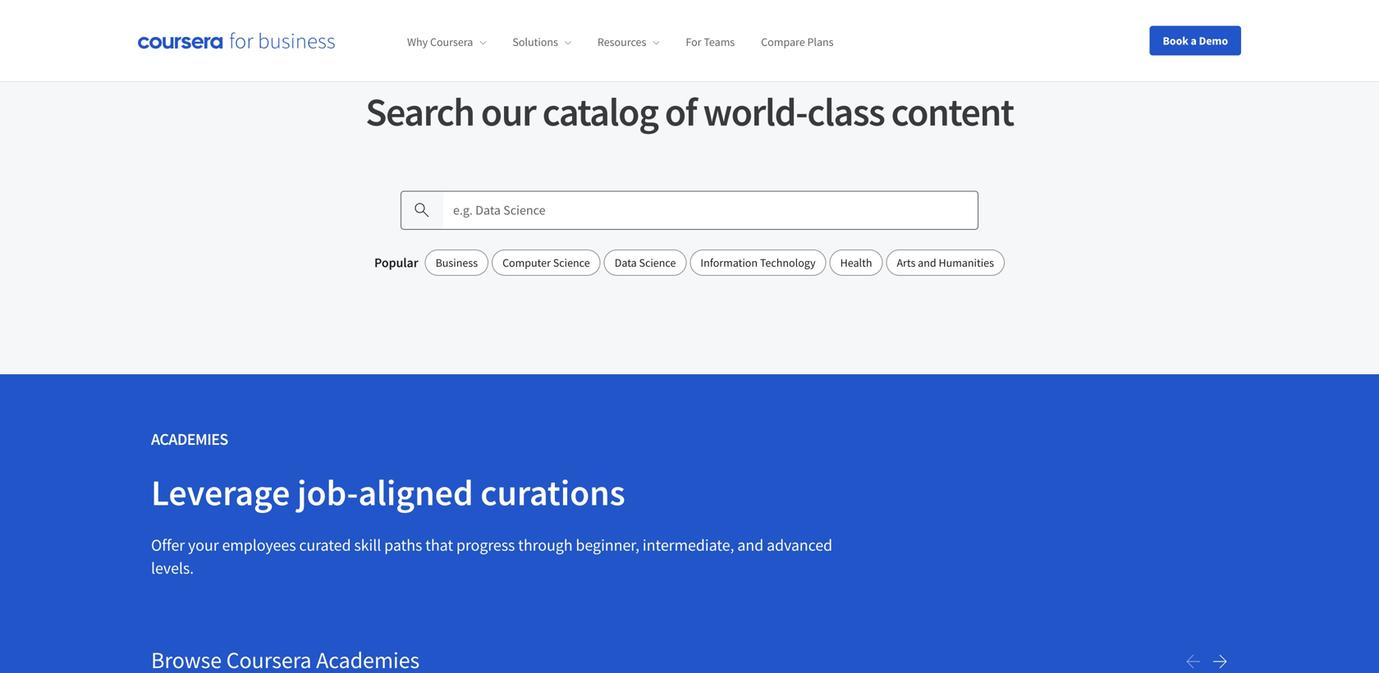 Task type: locate. For each thing, give the bounding box(es) containing it.
why coursera link
[[407, 35, 487, 49]]

and right arts
[[918, 255, 937, 270]]

plans
[[808, 35, 834, 49]]

science right data
[[639, 255, 676, 270]]

compare plans
[[762, 35, 834, 49]]

technology
[[760, 255, 816, 270]]

Business button
[[425, 249, 489, 276]]

demo
[[1200, 33, 1229, 48]]

1 science from the left
[[553, 255, 590, 270]]

data science
[[615, 255, 676, 270]]

why
[[407, 35, 428, 49]]

1 vertical spatial and
[[738, 535, 764, 555]]

solutions
[[513, 35, 558, 49]]

1 horizontal spatial and
[[918, 255, 937, 270]]

intermediate,
[[643, 535, 735, 555]]

0 horizontal spatial science
[[553, 255, 590, 270]]

world-
[[703, 87, 808, 136]]

advanced
[[767, 535, 833, 555]]

Arts and Humanities button
[[887, 249, 1005, 276]]

compare
[[762, 35, 805, 49]]

why coursera
[[407, 35, 473, 49]]

science for computer science
[[553, 255, 590, 270]]

2 science from the left
[[639, 255, 676, 270]]

0 horizontal spatial and
[[738, 535, 764, 555]]

1 horizontal spatial science
[[639, 255, 676, 270]]

information technology
[[701, 255, 816, 270]]

computer
[[503, 255, 551, 270]]

science
[[553, 255, 590, 270], [639, 255, 676, 270]]

humanities
[[939, 255, 995, 270]]

science right computer
[[553, 255, 590, 270]]

for teams
[[686, 35, 735, 49]]

employees
[[222, 535, 296, 555]]

a
[[1191, 33, 1197, 48]]

progress
[[457, 535, 515, 555]]

0 vertical spatial and
[[918, 255, 937, 270]]

and
[[918, 255, 937, 270], [738, 535, 764, 555]]

catalog
[[543, 87, 658, 136]]

offer your employees curated skill paths that progress through beginner, intermediate, and advanced levels.
[[151, 535, 833, 578]]

that
[[426, 535, 453, 555]]

and inside 'arts and humanities' button
[[918, 255, 937, 270]]

Data Science button
[[604, 249, 687, 276]]

and left "advanced" at the bottom of the page
[[738, 535, 764, 555]]

our
[[481, 87, 536, 136]]

of
[[665, 87, 697, 136]]

book
[[1163, 33, 1189, 48]]

arts
[[897, 255, 916, 270]]

popular
[[375, 254, 419, 271]]

compare plans link
[[762, 35, 834, 49]]



Task type: describe. For each thing, give the bounding box(es) containing it.
solutions link
[[513, 35, 572, 49]]

health
[[841, 255, 873, 270]]

Information Technology button
[[690, 249, 827, 276]]

book a demo
[[1163, 33, 1229, 48]]

coursera
[[430, 35, 473, 49]]

curations
[[481, 470, 625, 515]]

Search query text field
[[444, 190, 979, 230]]

teams
[[704, 35, 735, 49]]

and inside offer your employees curated skill paths that progress through beginner, intermediate, and advanced levels.
[[738, 535, 764, 555]]

search our catalog of world-class content
[[366, 87, 1014, 136]]

offer
[[151, 535, 185, 555]]

data
[[615, 255, 637, 270]]

search
[[366, 87, 474, 136]]

levels.
[[151, 558, 194, 578]]

beginner,
[[576, 535, 640, 555]]

class
[[808, 87, 885, 136]]

skill
[[354, 535, 381, 555]]

information
[[701, 255, 758, 270]]

coursera for business image
[[138, 32, 335, 49]]

leverage job-aligned curations
[[151, 470, 625, 515]]

academies
[[151, 429, 228, 449]]

leverage
[[151, 470, 290, 515]]

science for data science
[[639, 255, 676, 270]]

Computer Science button
[[492, 249, 601, 276]]

aligned
[[358, 470, 474, 515]]

arts and humanities
[[897, 255, 995, 270]]

computer science
[[503, 255, 590, 270]]

business
[[436, 255, 478, 270]]

popular option group
[[425, 249, 1005, 276]]

job-
[[297, 470, 358, 515]]

for teams link
[[686, 35, 735, 49]]

resources
[[598, 35, 647, 49]]

paths
[[384, 535, 422, 555]]

through
[[518, 535, 573, 555]]

book a demo button
[[1150, 26, 1242, 55]]

for
[[686, 35, 702, 49]]

content
[[892, 87, 1014, 136]]

Health button
[[830, 249, 883, 276]]

resources link
[[598, 35, 660, 49]]

your
[[188, 535, 219, 555]]

curated
[[299, 535, 351, 555]]



Task type: vqa. For each thing, say whether or not it's contained in the screenshot.
World to the top
no



